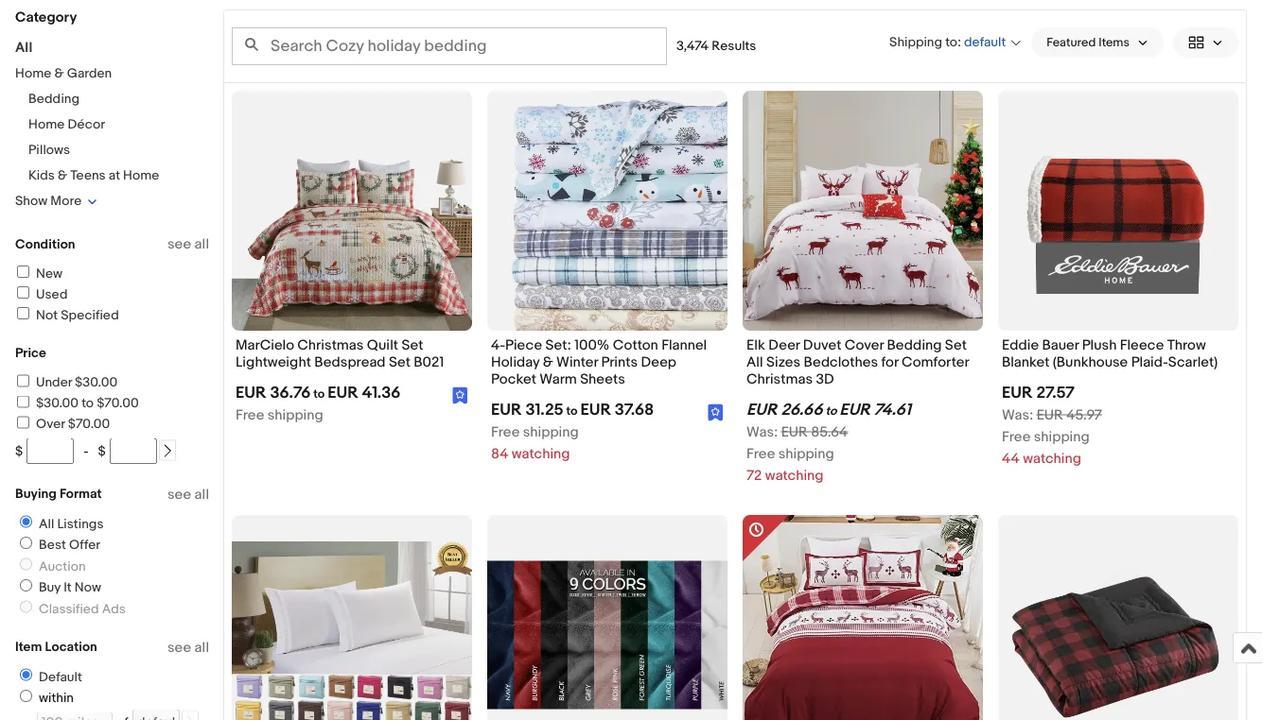 Task type: vqa. For each thing, say whether or not it's contained in the screenshot.
MEN'S JEWELRY
no



Task type: describe. For each thing, give the bounding box(es) containing it.
offer
[[69, 538, 100, 554]]

3 see all button from the top
[[167, 640, 209, 657]]

eddie bauer plush fleece throw blanket (bunkhouse plaid-scarlet) link
[[1002, 337, 1235, 376]]

used
[[36, 287, 68, 303]]

best offer link
[[12, 537, 104, 554]]

now
[[75, 580, 101, 597]]

buying format
[[15, 487, 102, 503]]

view: gallery view image
[[1188, 33, 1223, 53]]

watching inside free shipping 84 watching
[[512, 446, 570, 463]]

eur 31.25 to eur 37.68
[[491, 400, 654, 420]]

show more
[[15, 193, 82, 210]]

45.97
[[1067, 407, 1102, 424]]

free inside eur 27.57 was: eur 45.97 free shipping 44 watching
[[1002, 429, 1031, 446]]

see for used
[[167, 236, 191, 253]]

free inside free shipping 84 watching
[[491, 424, 520, 441]]

was: inside eur 27.57 was: eur 45.97 free shipping 44 watching
[[1002, 407, 1033, 424]]

watching inside eur 26.66 to eur 74.61 was: eur 85.64 free shipping 72 watching
[[765, 467, 824, 485]]

home & garden bedding home décor pillows kids & teens at home
[[15, 66, 159, 184]]

sheets
[[580, 371, 625, 388]]

eur down 27.57
[[1037, 407, 1063, 424]]

0 vertical spatial home
[[15, 66, 51, 82]]

shipping
[[889, 34, 942, 50]]

Used checkbox
[[17, 287, 29, 299]]

it
[[64, 580, 72, 597]]

buying
[[15, 487, 57, 503]]

Buy It Now radio
[[20, 580, 32, 592]]

show more button
[[15, 193, 98, 210]]

44
[[1002, 450, 1020, 467]]

1 vertical spatial home
[[28, 117, 65, 133]]

eddie
[[1002, 337, 1039, 354]]

bauer
[[1042, 337, 1079, 354]]

[object undefined] image for 41.36
[[452, 387, 468, 405]]

default text field
[[132, 710, 180, 721]]

elk deer duvet cover bedding set all sizes bedclothes for comforter christmas 3d link
[[747, 337, 979, 393]]

to for 36.76
[[314, 387, 325, 402]]

classified ads link
[[12, 601, 129, 618]]

best
[[39, 538, 66, 554]]

4-piece set: 100% cotton flannel holiday & winter prints deep pocket warm sheets
[[491, 337, 707, 388]]

category
[[15, 9, 77, 26]]

$30.00 to $70.00 checkbox
[[17, 396, 29, 408]]

holiday
[[491, 354, 540, 371]]

home décor link
[[28, 117, 105, 133]]

all listings
[[39, 517, 104, 533]]

[object undefined] image
[[452, 387, 468, 405]]

teens
[[70, 168, 106, 184]]

within
[[39, 691, 74, 707]]

not
[[36, 308, 58, 324]]

under $30.00
[[36, 375, 117, 391]]

home & garden link
[[15, 66, 112, 82]]

used link
[[14, 287, 68, 303]]

$ for the minimum value text box
[[15, 444, 23, 460]]

3,474 results
[[677, 38, 756, 54]]

free down lightweight
[[236, 407, 264, 424]]

within radio
[[20, 691, 32, 703]]

shipping to : default
[[889, 34, 1006, 51]]

eur up free shipping
[[236, 383, 266, 403]]

default link
[[12, 669, 86, 686]]

see all button for best offer
[[167, 486, 209, 503]]

best offer
[[39, 538, 100, 554]]

auction link
[[12, 559, 89, 575]]

new
[[36, 266, 63, 282]]

blanket
[[1002, 354, 1050, 371]]

piece
[[505, 337, 542, 354]]

all for all
[[15, 39, 32, 56]]

flannel
[[662, 337, 707, 354]]

specified
[[61, 308, 119, 324]]

not specified link
[[14, 308, 119, 324]]

winter
[[556, 354, 598, 371]]

deep
[[641, 354, 677, 371]]

warm
[[540, 371, 577, 388]]

cover
[[845, 337, 884, 354]]

see all for used
[[167, 236, 209, 253]]

buy it now
[[39, 580, 101, 597]]

results
[[712, 38, 756, 54]]

watching inside eur 27.57 was: eur 45.97 free shipping 44 watching
[[1023, 450, 1081, 467]]

$30.00 to $70.00 link
[[14, 396, 139, 412]]

41.36
[[362, 383, 401, 403]]

was: inside eur 26.66 to eur 74.61 was: eur 85.64 free shipping 72 watching
[[747, 424, 778, 441]]

shipping inside eur 26.66 to eur 74.61 was: eur 85.64 free shipping 72 watching
[[778, 446, 834, 463]]

to for 26.66
[[826, 404, 837, 419]]

throw
[[1167, 337, 1206, 354]]

buy
[[39, 580, 61, 597]]

auction
[[39, 559, 86, 575]]

& inside the 4-piece set: 100% cotton flannel holiday & winter prints deep pocket warm sheets
[[543, 354, 553, 371]]

all listings link
[[12, 516, 107, 533]]

shipping down '36.76'
[[268, 407, 323, 424]]

0 vertical spatial $30.00
[[75, 375, 117, 391]]

plaid-
[[1131, 354, 1168, 371]]

3 see all from the top
[[167, 640, 209, 657]]

eur 36.76 to eur 41.36
[[236, 383, 401, 403]]

kids & teens at home link
[[28, 168, 159, 184]]

100%
[[575, 337, 610, 354]]

Not Specified checkbox
[[17, 308, 29, 320]]

see for best offer
[[167, 486, 191, 503]]

all for all listings
[[39, 517, 54, 533]]

26.66
[[781, 400, 823, 420]]

listings
[[57, 517, 104, 533]]

deer
[[769, 337, 800, 354]]

85.64
[[811, 424, 848, 441]]

lightweight
[[236, 354, 311, 371]]

elk
[[747, 337, 765, 354]]

37.68
[[615, 400, 654, 420]]

submit price range image
[[161, 445, 174, 458]]



Task type: locate. For each thing, give the bounding box(es) containing it.
0 vertical spatial see all
[[167, 236, 209, 253]]

free shipping
[[236, 407, 323, 424]]

1 vertical spatial christmas
[[747, 371, 813, 388]]

27.57
[[1036, 383, 1075, 403]]

eur down sheets
[[580, 400, 611, 420]]

Minimum Value text field
[[27, 439, 74, 465]]

1 horizontal spatial bedding
[[887, 337, 942, 354]]

free shipping 84 watching
[[491, 424, 579, 463]]

watching right the 84
[[512, 446, 570, 463]]

home up bedding link
[[15, 66, 51, 82]]

2 vertical spatial see all
[[167, 640, 209, 657]]

watching right 44
[[1023, 450, 1081, 467]]

1 vertical spatial see all button
[[167, 486, 209, 503]]

$ right -
[[98, 444, 106, 460]]

1 horizontal spatial was:
[[1002, 407, 1033, 424]]

eur
[[236, 383, 266, 403], [328, 383, 358, 403], [1002, 383, 1033, 403], [491, 400, 522, 420], [580, 400, 611, 420], [747, 400, 777, 420], [840, 400, 870, 420], [1037, 407, 1063, 424], [781, 424, 808, 441]]

0 horizontal spatial watching
[[512, 446, 570, 463]]

shipping inside free shipping 84 watching
[[523, 424, 579, 441]]

1 $ from the left
[[15, 444, 23, 460]]

-
[[83, 444, 89, 460]]

default
[[964, 35, 1006, 51]]

free up the 84
[[491, 424, 520, 441]]

& right the kids
[[58, 168, 67, 184]]

home right at
[[123, 168, 159, 184]]

1 vertical spatial was:
[[747, 424, 778, 441]]

2 vertical spatial see all button
[[167, 640, 209, 657]]

garden
[[67, 66, 112, 82]]

format
[[60, 487, 102, 503]]

free up "72"
[[747, 446, 775, 463]]

pocket
[[491, 371, 536, 388]]

4-piece set: 100% cotton flannel holiday & winter prints deep pocket warm sheets image
[[487, 91, 728, 331]]

utopia bedding fleece blanket 300gsm luxury bed blanket anti-static fuzzy soft image
[[487, 562, 728, 710]]

shipping inside eur 27.57 was: eur 45.97 free shipping 44 watching
[[1034, 429, 1090, 446]]

prints
[[601, 354, 638, 371]]

1 vertical spatial $70.00
[[68, 417, 110, 433]]

0 vertical spatial see all button
[[167, 236, 209, 253]]

to for 31.25
[[566, 404, 578, 419]]

all for used
[[194, 236, 209, 253]]

2 all from the top
[[194, 486, 209, 503]]

1 vertical spatial $30.00
[[36, 396, 79, 412]]

0 vertical spatial &
[[54, 66, 64, 82]]

eur down 26.66
[[781, 424, 808, 441]]

$ for 'maximum value' text field
[[98, 444, 106, 460]]

all inside elk deer duvet cover bedding set all sizes bedclothes for comforter christmas 3d
[[747, 354, 763, 371]]

fleece
[[1120, 337, 1164, 354]]

Maximum Value text field
[[110, 439, 157, 465]]

more
[[50, 193, 82, 210]]

&
[[54, 66, 64, 82], [58, 168, 67, 184], [543, 354, 553, 371]]

under $30.00 link
[[14, 375, 117, 391]]

1 see all button from the top
[[167, 236, 209, 253]]

to right 31.25
[[566, 404, 578, 419]]

to inside eur 26.66 to eur 74.61 was: eur 85.64 free shipping 72 watching
[[826, 404, 837, 419]]

1 horizontal spatial watching
[[765, 467, 824, 485]]

31.25
[[526, 400, 564, 420]]

bedding
[[28, 91, 79, 107], [887, 337, 942, 354]]

items
[[1099, 35, 1130, 50]]

marcielo
[[236, 337, 294, 354]]

3 all from the top
[[194, 640, 209, 657]]

to inside the eur 31.25 to eur 37.68
[[566, 404, 578, 419]]

set up the comforter
[[945, 337, 967, 354]]

2 see from the top
[[167, 486, 191, 503]]

1 see all from the top
[[167, 236, 209, 253]]

& up bedding link
[[54, 66, 64, 82]]

$70.00
[[97, 396, 139, 412], [68, 417, 110, 433]]

$ down the over $70.00 checkbox
[[15, 444, 23, 460]]

1 all from the top
[[194, 236, 209, 253]]

set down quilt
[[389, 354, 411, 371]]

:
[[958, 34, 961, 50]]

1 see from the top
[[167, 236, 191, 253]]

Under $30.00 checkbox
[[17, 375, 29, 387]]

New checkbox
[[17, 266, 29, 278]]

1 vertical spatial &
[[58, 168, 67, 184]]

see
[[167, 236, 191, 253], [167, 486, 191, 503], [167, 640, 191, 657]]

0 vertical spatial bedding
[[28, 91, 79, 107]]

0 horizontal spatial was:
[[747, 424, 778, 441]]

2 see all button from the top
[[167, 486, 209, 503]]

not specified
[[36, 308, 119, 324]]

2 vertical spatial home
[[123, 168, 159, 184]]

[object undefined] image
[[452, 387, 468, 405], [708, 404, 724, 422], [708, 405, 724, 422]]

christmas inside marcielo christmas quilt set lightweight bedspread set b021
[[297, 337, 364, 354]]

eur down blanket
[[1002, 383, 1033, 403]]

0 vertical spatial $70.00
[[97, 396, 139, 412]]

0 vertical spatial all
[[194, 236, 209, 253]]

bedding up the comforter
[[887, 337, 942, 354]]

1 vertical spatial see all
[[167, 486, 209, 503]]

bedding inside elk deer duvet cover bedding set all sizes bedclothes for comforter christmas 3d
[[887, 337, 942, 354]]

default
[[39, 670, 82, 686]]

Best Offer radio
[[20, 537, 32, 550]]

$70.00 down $30.00 to $70.00
[[68, 417, 110, 433]]

was: up "72"
[[747, 424, 778, 441]]

72
[[747, 467, 762, 485]]

3 see from the top
[[167, 640, 191, 657]]

2 vertical spatial &
[[543, 354, 553, 371]]

2 $ from the left
[[98, 444, 106, 460]]

Classified Ads radio
[[20, 601, 32, 614]]

0 horizontal spatial all
[[15, 39, 32, 56]]

pillows link
[[28, 142, 70, 158]]

quilt
[[367, 337, 398, 354]]

[object undefined] image for 37.68
[[708, 404, 724, 422]]

see all for best offer
[[167, 486, 209, 503]]

Over $70.00 checkbox
[[17, 417, 29, 429]]

all
[[194, 236, 209, 253], [194, 486, 209, 503], [194, 640, 209, 657]]

84
[[491, 446, 509, 463]]

eur left 26.66
[[747, 400, 777, 420]]

home
[[15, 66, 51, 82], [28, 117, 65, 133], [123, 168, 159, 184]]

1 vertical spatial see
[[167, 486, 191, 503]]

to right '36.76'
[[314, 387, 325, 402]]

all down elk
[[747, 354, 763, 371]]

free inside eur 26.66 to eur 74.61 was: eur 85.64 free shipping 72 watching
[[747, 446, 775, 463]]

featured
[[1047, 35, 1096, 50]]

elk deer duvet cover bedding set all sizes bedclothes for comforter christmas 3d
[[747, 337, 969, 388]]

christmas duvet cover set reversible reindeer red plaid comforter cover queen image
[[743, 516, 983, 721]]

0 horizontal spatial $
[[15, 444, 23, 460]]

2 vertical spatial all
[[39, 517, 54, 533]]

watching right "72"
[[765, 467, 824, 485]]

Default radio
[[20, 669, 32, 682]]

eur 27.57 was: eur 45.97 free shipping 44 watching
[[1002, 383, 1102, 467]]

for
[[881, 354, 898, 371]]

All Listings radio
[[20, 516, 32, 528]]

eur up 85.64
[[840, 400, 870, 420]]

3d
[[816, 371, 834, 388]]

0 vertical spatial see
[[167, 236, 191, 253]]

go image
[[183, 716, 197, 721]]

all down category
[[15, 39, 32, 56]]

to inside shipping to : default
[[945, 34, 958, 50]]

décor
[[68, 117, 105, 133]]

1 horizontal spatial $
[[98, 444, 106, 460]]

eddie bauer 50" x 70" throw (red-mountain plaid) image
[[998, 516, 1239, 721]]

cotton
[[613, 337, 658, 354]]

scarlet)
[[1168, 354, 1218, 371]]

0 vertical spatial was:
[[1002, 407, 1033, 424]]

0 horizontal spatial bedding
[[28, 91, 79, 107]]

eur down pocket on the left
[[491, 400, 522, 420]]

1 vertical spatial bedding
[[887, 337, 942, 354]]

elk deer duvet cover bedding set all sizes bedclothes for comforter christmas 3d image
[[743, 91, 983, 331]]

2 see all from the top
[[167, 486, 209, 503]]

bedding inside home & garden bedding home décor pillows kids & teens at home
[[28, 91, 79, 107]]

1 horizontal spatial all
[[39, 517, 54, 533]]

shipping down 45.97
[[1034, 429, 1090, 446]]

1 vertical spatial all
[[194, 486, 209, 503]]

to up 85.64
[[826, 404, 837, 419]]

over $70.00 link
[[14, 417, 110, 433]]

Enter your search keyword text field
[[232, 27, 667, 65]]

duvet
[[803, 337, 842, 354]]

36.76
[[270, 383, 311, 403]]

free up 44
[[1002, 429, 1031, 446]]

sizes
[[766, 354, 801, 371]]

2 horizontal spatial watching
[[1023, 450, 1081, 467]]

& up warm
[[543, 354, 553, 371]]

2 vertical spatial see
[[167, 640, 191, 657]]

to inside eur 36.76 to eur 41.36
[[314, 387, 325, 402]]

eddie bauer plush fleece throw blanket (bunkhouse plaid-scarlet)
[[1002, 337, 1218, 371]]

Auction radio
[[20, 559, 32, 571]]

christmas
[[297, 337, 364, 354], [747, 371, 813, 388]]

marcielo christmas quilt set lightweight bedspread set b021
[[236, 337, 444, 371]]

marcielo christmas quilt set lightweight bedspread set b021 link
[[236, 337, 468, 376]]

$30.00 to $70.00
[[36, 396, 139, 412]]

set
[[402, 337, 423, 354], [945, 337, 967, 354], [389, 354, 411, 371]]

$30.00 up $30.00 to $70.00
[[75, 375, 117, 391]]

bedding down "home & garden" link
[[28, 91, 79, 107]]

all right all listings radio
[[39, 517, 54, 533]]

over
[[36, 417, 65, 433]]

shipping down 85.64
[[778, 446, 834, 463]]

home up pillows link
[[28, 117, 65, 133]]

1 vertical spatial all
[[747, 354, 763, 371]]

christmas up bedspread
[[297, 337, 364, 354]]

to
[[945, 34, 958, 50], [314, 387, 325, 402], [82, 396, 94, 412], [566, 404, 578, 419], [826, 404, 837, 419]]

eddie bauer plush fleece throw blanket (bunkhouse plaid-scarlet) image
[[998, 99, 1239, 323]]

free
[[236, 407, 264, 424], [491, 424, 520, 441], [1002, 429, 1031, 446], [747, 446, 775, 463]]

condition
[[15, 237, 75, 253]]

$30.00 down under
[[36, 396, 79, 412]]

classified
[[39, 602, 99, 618]]

2 vertical spatial all
[[194, 640, 209, 657]]

4-piece set: 100% cotton flannel holiday & winter prints deep pocket warm sheets link
[[491, 337, 724, 393]]

see all
[[167, 236, 209, 253], [167, 486, 209, 503], [167, 640, 209, 657]]

ads
[[102, 602, 126, 618]]

0 horizontal spatial christmas
[[297, 337, 364, 354]]

set:
[[545, 337, 571, 354]]

classified ads
[[39, 602, 126, 618]]

bedspread
[[314, 354, 386, 371]]

eur down bedspread
[[328, 383, 358, 403]]

location
[[45, 640, 97, 656]]

plush
[[1082, 337, 1117, 354]]

shipping down 31.25
[[523, 424, 579, 441]]

$70.00 down under $30.00
[[97, 396, 139, 412]]

2 horizontal spatial all
[[747, 354, 763, 371]]

$30.00
[[75, 375, 117, 391], [36, 396, 79, 412]]

christmas down sizes
[[747, 371, 813, 388]]

bedding link
[[28, 91, 79, 107]]

christmas inside elk deer duvet cover bedding set all sizes bedclothes for comforter christmas 3d
[[747, 371, 813, 388]]

1 horizontal spatial christmas
[[747, 371, 813, 388]]

was: up 44
[[1002, 407, 1033, 424]]

marcielo christmas quilt set lightweight bedspread set b021 image
[[232, 91, 472, 331]]

0 vertical spatial christmas
[[297, 337, 364, 354]]

$
[[15, 444, 23, 460], [98, 444, 106, 460]]

4-
[[491, 337, 505, 354]]

eur 26.66 to eur 74.61 was: eur 85.64 free shipping 72 watching
[[747, 400, 911, 485]]

set up b021
[[402, 337, 423, 354]]

to down under $30.00
[[82, 396, 94, 412]]

74.61
[[874, 400, 911, 420]]

see all button for used
[[167, 236, 209, 253]]

3,474
[[677, 38, 709, 54]]

all for best offer
[[194, 486, 209, 503]]

under
[[36, 375, 72, 391]]

featured items button
[[1032, 27, 1164, 58]]

set inside elk deer duvet cover bedding set all sizes bedclothes for comforter christmas 3d
[[945, 337, 967, 354]]

to left default
[[945, 34, 958, 50]]

0 vertical spatial all
[[15, 39, 32, 56]]

bedclothes
[[804, 354, 878, 371]]

price
[[15, 346, 46, 362]]

1500 thread count 4 piece bed sheet set - perfect christmas gift image
[[232, 542, 472, 721]]



